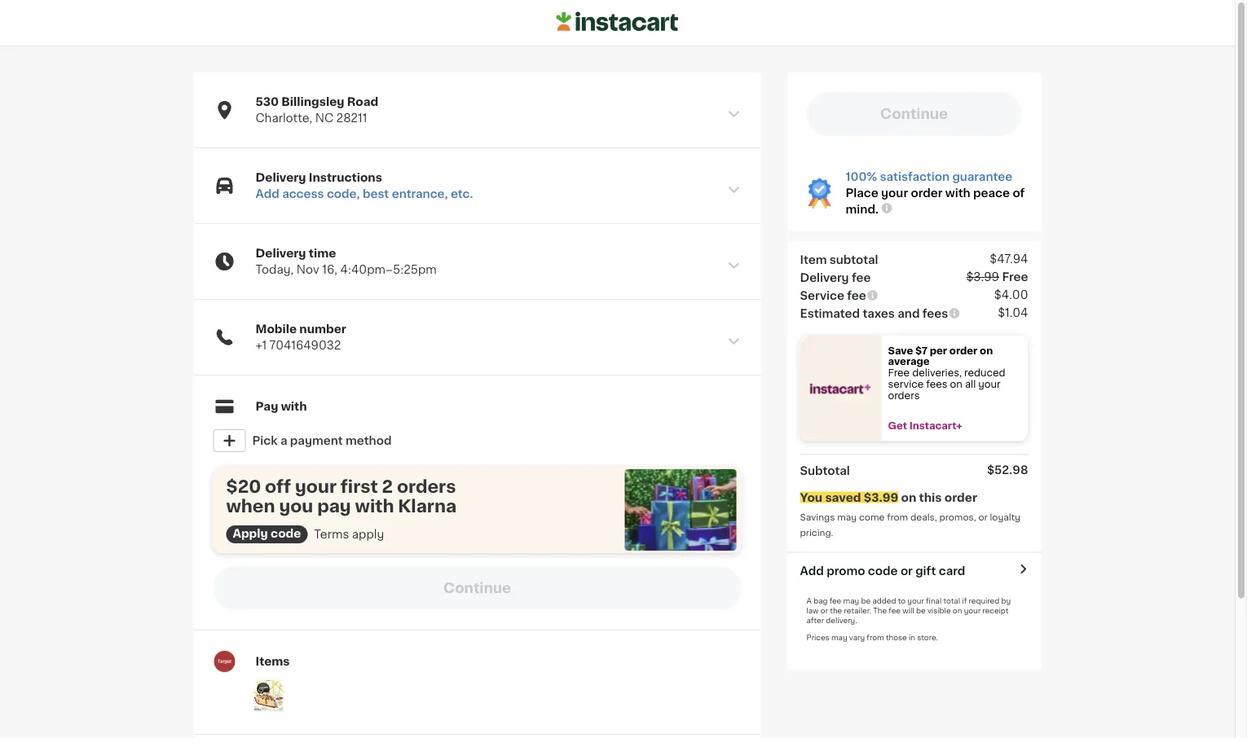 Task type: vqa. For each thing, say whether or not it's contained in the screenshot.


Task type: locate. For each thing, give the bounding box(es) containing it.
add left the access
[[256, 188, 279, 200]]

fee down to
[[889, 608, 901, 615]]

or down bag on the bottom right
[[821, 608, 829, 615]]

from right vary
[[867, 634, 884, 642]]

0 vertical spatial free
[[1003, 271, 1029, 283]]

code inside add promo code or gift card button
[[868, 566, 898, 577]]

free up $4.00
[[1003, 271, 1029, 283]]

the
[[830, 608, 843, 615]]

with right the pay
[[281, 401, 307, 413]]

1 vertical spatial or
[[901, 566, 913, 577]]

mobile number +1 7041649032
[[256, 324, 347, 351]]

$4.00
[[995, 289, 1029, 301]]

code up added
[[868, 566, 898, 577]]

or inside add promo code or gift card button
[[901, 566, 913, 577]]

0 horizontal spatial or
[[821, 608, 829, 615]]

pay
[[317, 498, 351, 515]]

may
[[838, 513, 857, 522], [844, 598, 860, 605], [832, 634, 848, 642]]

0 horizontal spatial $3.99
[[864, 492, 899, 504]]

2 vertical spatial with
[[355, 498, 394, 515]]

fee down the subtotal
[[852, 272, 871, 283]]

code
[[271, 528, 301, 540], [868, 566, 898, 577]]

edwards® turtle pie image
[[252, 680, 285, 713]]

orders
[[888, 391, 920, 400], [397, 478, 456, 495]]

your up will
[[908, 598, 925, 605]]

pricing.
[[800, 528, 834, 537]]

method
[[346, 435, 392, 447]]

delivery inside delivery instructions add access code, best entrance, etc.
[[256, 172, 306, 183]]

pick
[[252, 435, 278, 447]]

be right will
[[917, 608, 926, 615]]

your
[[882, 188, 908, 199], [979, 380, 1001, 389], [295, 478, 337, 495], [908, 598, 925, 605], [964, 608, 981, 615]]

this
[[920, 492, 942, 504]]

1 horizontal spatial be
[[917, 608, 926, 615]]

average
[[888, 357, 930, 367]]

0 vertical spatial be
[[862, 598, 871, 605]]

1 horizontal spatial free
[[1003, 271, 1029, 283]]

apply code
[[233, 528, 301, 540]]

may down saved
[[838, 513, 857, 522]]

fee up the
[[830, 598, 842, 605]]

0 vertical spatial $3.99
[[967, 271, 1000, 283]]

reduced
[[965, 369, 1006, 378]]

code down you at the bottom
[[271, 528, 301, 540]]

0 horizontal spatial free
[[888, 369, 910, 378]]

order
[[911, 188, 943, 199], [950, 346, 978, 355], [945, 492, 978, 504]]

delivery inside delivery time today, nov 16, 4:40pm–5:25pm
[[256, 248, 306, 259]]

when
[[226, 498, 275, 515]]

on inside "a bag fee may be added to your final total if required by law or the retailer. the fee will be visible on your receipt after delivery."
[[953, 608, 963, 615]]

your up more info about 100% satisfaction guarantee icon
[[882, 188, 908, 199]]

a
[[807, 598, 812, 605]]

0 vertical spatial orders
[[888, 391, 920, 400]]

$20 off your first 2 orders when you pay with klarna
[[226, 478, 457, 515]]

may up retailer.
[[844, 598, 860, 605]]

from down you saved $3.99 on this order
[[887, 513, 909, 522]]

save
[[888, 346, 914, 355]]

retailer.
[[844, 608, 872, 615]]

orders inside $20 off your first 2 orders when you pay with klarna
[[397, 478, 456, 495]]

with down 2
[[355, 498, 394, 515]]

visible
[[928, 608, 951, 615]]

on down total
[[953, 608, 963, 615]]

required
[[969, 598, 1000, 605]]

1 vertical spatial be
[[917, 608, 926, 615]]

your down reduced at the right of page
[[979, 380, 1001, 389]]

pick a payment method button
[[213, 425, 742, 457]]

promos,
[[940, 513, 977, 522]]

may down 'delivery.'
[[832, 634, 848, 642]]

fees inside save $7 per order on average free deliveries, reduced service fees on all your orders
[[927, 380, 948, 389]]

apply
[[352, 529, 384, 541]]

0 vertical spatial code
[[271, 528, 301, 540]]

1 vertical spatial add
[[800, 566, 824, 577]]

free up service
[[888, 369, 910, 378]]

1 vertical spatial orders
[[397, 478, 456, 495]]

total
[[944, 598, 961, 605]]

or left gift
[[901, 566, 913, 577]]

with
[[946, 188, 971, 199], [281, 401, 307, 413], [355, 498, 394, 515]]

road
[[347, 96, 378, 108]]

0 vertical spatial with
[[946, 188, 971, 199]]

free inside save $7 per order on average free deliveries, reduced service fees on all your orders
[[888, 369, 910, 378]]

added
[[873, 598, 897, 605]]

a
[[280, 435, 287, 447]]

delivery up the access
[[256, 172, 306, 183]]

1 vertical spatial delivery
[[256, 248, 306, 259]]

prices
[[807, 634, 830, 642]]

orders down service
[[888, 391, 920, 400]]

1 vertical spatial free
[[888, 369, 910, 378]]

access
[[282, 188, 324, 200]]

code,
[[327, 188, 360, 200]]

0 vertical spatial fees
[[923, 308, 949, 319]]

$3.99 up come
[[864, 492, 899, 504]]

from
[[887, 513, 909, 522], [867, 634, 884, 642]]

1 vertical spatial fees
[[927, 380, 948, 389]]

best
[[363, 188, 389, 200]]

guarantee
[[953, 171, 1013, 183]]

delivery instructions add access code, best entrance, etc.
[[256, 172, 473, 200]]

add up a
[[800, 566, 824, 577]]

payment
[[290, 435, 343, 447]]

2 vertical spatial order
[[945, 492, 978, 504]]

and
[[898, 308, 920, 319]]

0 horizontal spatial orders
[[397, 478, 456, 495]]

$3.99 down "$47.94"
[[967, 271, 1000, 283]]

home image
[[557, 9, 679, 34]]

terms apply
[[314, 529, 384, 541]]

be
[[862, 598, 871, 605], [917, 608, 926, 615]]

+1
[[256, 340, 267, 351]]

1 vertical spatial code
[[868, 566, 898, 577]]

2 horizontal spatial or
[[979, 513, 988, 522]]

final
[[926, 598, 942, 605]]

0 vertical spatial order
[[911, 188, 943, 199]]

1 horizontal spatial code
[[868, 566, 898, 577]]

order inside place your order with peace of mind.
[[911, 188, 943, 199]]

order down 100% satisfaction guarantee
[[911, 188, 943, 199]]

or inside "a bag fee may be added to your final total if required by law or the retailer. the fee will be visible on your receipt after delivery."
[[821, 608, 829, 615]]

1 horizontal spatial add
[[800, 566, 824, 577]]

fee
[[852, 272, 871, 283], [848, 290, 867, 301], [830, 598, 842, 605], [889, 608, 901, 615]]

billingsley
[[282, 96, 344, 108]]

come
[[859, 513, 885, 522]]

0 vertical spatial may
[[838, 513, 857, 522]]

$1.04
[[998, 307, 1029, 318]]

1 horizontal spatial orders
[[888, 391, 920, 400]]

0 horizontal spatial from
[[867, 634, 884, 642]]

deals,
[[911, 513, 937, 522]]

1 horizontal spatial with
[[355, 498, 394, 515]]

delivery up service
[[800, 272, 849, 283]]

order right per
[[950, 346, 978, 355]]

may inside 'savings may come from deals, promos, or loyalty pricing.'
[[838, 513, 857, 522]]

orders inside save $7 per order on average free deliveries, reduced service fees on all your orders
[[888, 391, 920, 400]]

etc.
[[451, 188, 473, 200]]

delivery time image
[[727, 259, 742, 273]]

or left loyalty
[[979, 513, 988, 522]]

terms
[[314, 529, 349, 541]]

mind.
[[846, 204, 879, 215]]

$52.98
[[987, 464, 1029, 476]]

1 horizontal spatial from
[[887, 513, 909, 522]]

instacart+
[[910, 422, 963, 431]]

2 vertical spatial or
[[821, 608, 829, 615]]

orders up klarna
[[397, 478, 456, 495]]

fees right and
[[923, 308, 949, 319]]

2 vertical spatial may
[[832, 634, 848, 642]]

may for vary
[[832, 634, 848, 642]]

on up reduced at the right of page
[[980, 346, 993, 355]]

1 vertical spatial may
[[844, 598, 860, 605]]

delivery fee
[[800, 272, 871, 283]]

more info about 100% satisfaction guarantee image
[[881, 202, 894, 215]]

0 vertical spatial from
[[887, 513, 909, 522]]

$20
[[226, 478, 261, 495]]

0 vertical spatial add
[[256, 188, 279, 200]]

your up pay in the left bottom of the page
[[295, 478, 337, 495]]

delivery address image
[[727, 107, 742, 122]]

order up promos,
[[945, 492, 978, 504]]

fees down deliveries,
[[927, 380, 948, 389]]

card
[[939, 566, 966, 577]]

by
[[1002, 598, 1011, 605]]

from for deals,
[[887, 513, 909, 522]]

service
[[800, 290, 845, 301]]

from inside 'savings may come from deals, promos, or loyalty pricing.'
[[887, 513, 909, 522]]

1 vertical spatial with
[[281, 401, 307, 413]]

promo
[[827, 566, 866, 577]]

0 horizontal spatial add
[[256, 188, 279, 200]]

1 vertical spatial from
[[867, 634, 884, 642]]

you
[[800, 492, 823, 504]]

$7
[[916, 346, 928, 355]]

2 horizontal spatial with
[[946, 188, 971, 199]]

1 vertical spatial $3.99
[[864, 492, 899, 504]]

fee up estimated taxes and fees
[[848, 290, 867, 301]]

0 vertical spatial or
[[979, 513, 988, 522]]

place
[[846, 188, 879, 199]]

0 vertical spatial delivery
[[256, 172, 306, 183]]

a bag fee may be added to your final total if required by law or the retailer. the fee will be visible on your receipt after delivery.
[[807, 598, 1011, 625]]

nc
[[315, 113, 334, 124]]

nov
[[297, 264, 319, 276]]

delivery up today,
[[256, 248, 306, 259]]

1 horizontal spatial $3.99
[[967, 271, 1000, 283]]

be up retailer.
[[862, 598, 871, 605]]

0 horizontal spatial be
[[862, 598, 871, 605]]

1 vertical spatial order
[[950, 346, 978, 355]]

or inside 'savings may come from deals, promos, or loyalty pricing.'
[[979, 513, 988, 522]]

with down the 'guarantee'
[[946, 188, 971, 199]]

1 horizontal spatial or
[[901, 566, 913, 577]]



Task type: describe. For each thing, give the bounding box(es) containing it.
if
[[963, 598, 967, 605]]

today,
[[256, 264, 294, 276]]

with inside place your order with peace of mind.
[[946, 188, 971, 199]]

satisfaction
[[880, 171, 950, 183]]

may for come
[[838, 513, 857, 522]]

delivery.
[[826, 617, 858, 625]]

100% satisfaction guarantee
[[846, 171, 1013, 183]]

service
[[888, 380, 924, 389]]

the
[[874, 608, 887, 615]]

on left all
[[951, 380, 963, 389]]

may inside "a bag fee may be added to your final total if required by law or the retailer. the fee will be visible on your receipt after delivery."
[[844, 598, 860, 605]]

prices may vary from those in store.
[[807, 634, 939, 642]]

place your order with peace of mind.
[[846, 188, 1025, 215]]

peace
[[974, 188, 1010, 199]]

mobile
[[256, 324, 297, 335]]

get
[[888, 422, 908, 431]]

after
[[807, 617, 824, 625]]

your inside place your order with peace of mind.
[[882, 188, 908, 199]]

in
[[909, 634, 916, 642]]

law
[[807, 608, 819, 615]]

vary
[[850, 634, 865, 642]]

28211
[[336, 113, 368, 124]]

off
[[265, 478, 291, 495]]

saved
[[826, 492, 862, 504]]

get instacart+
[[888, 422, 963, 431]]

to
[[898, 598, 906, 605]]

save $7 per order on average free deliveries, reduced service fees on all your orders
[[888, 346, 1008, 400]]

your inside save $7 per order on average free deliveries, reduced service fees on all your orders
[[979, 380, 1001, 389]]

bag
[[814, 598, 828, 605]]

530
[[256, 96, 279, 108]]

those
[[886, 634, 907, 642]]

7041649032
[[270, 340, 341, 351]]

will
[[903, 608, 915, 615]]

estimated
[[800, 308, 860, 319]]

of
[[1013, 188, 1025, 199]]

service fee
[[800, 290, 867, 301]]

you
[[279, 498, 313, 515]]

0 horizontal spatial code
[[271, 528, 301, 540]]

delivery for today,
[[256, 248, 306, 259]]

with inside $20 off your first 2 orders when you pay with klarna
[[355, 498, 394, 515]]

delivery instructions image
[[727, 183, 742, 197]]

add promo code or gift card
[[800, 566, 966, 577]]

your inside $20 off your first 2 orders when you pay with klarna
[[295, 478, 337, 495]]

store.
[[918, 634, 939, 642]]

savings
[[800, 513, 835, 522]]

16,
[[322, 264, 337, 276]]

all
[[965, 380, 976, 389]]

instructions
[[309, 172, 382, 183]]

pick a payment method
[[252, 435, 392, 447]]

estimated taxes and fees
[[800, 308, 949, 319]]

order inside save $7 per order on average free deliveries, reduced service fees on all your orders
[[950, 346, 978, 355]]

$3.99 free
[[967, 271, 1029, 283]]

subtotal
[[830, 254, 879, 265]]

from for those
[[867, 634, 884, 642]]

apply
[[233, 528, 268, 540]]

number
[[300, 324, 347, 335]]

taxes
[[863, 308, 895, 319]]

item subtotal
[[800, 254, 879, 265]]

get instacart+ button
[[882, 421, 1029, 432]]

your down if on the right
[[964, 608, 981, 615]]

on left the this
[[902, 492, 917, 504]]

delivery for add
[[256, 172, 306, 183]]

pay with
[[256, 401, 307, 413]]

0 horizontal spatial with
[[281, 401, 307, 413]]

2
[[382, 478, 393, 495]]

savings may come from deals, promos, or loyalty pricing.
[[800, 513, 1023, 537]]

time
[[309, 248, 336, 259]]

add inside button
[[800, 566, 824, 577]]

delivery time today, nov 16, 4:40pm–5:25pm
[[256, 248, 437, 276]]

subtotal
[[800, 465, 850, 477]]

pay
[[256, 401, 278, 413]]

items
[[256, 656, 290, 668]]

first
[[341, 478, 378, 495]]

deliveries,
[[913, 369, 962, 378]]

$47.94
[[990, 253, 1029, 265]]

4:40pm–5:25pm
[[340, 264, 437, 276]]

gift
[[916, 566, 936, 577]]

you saved $3.99 on this order
[[800, 492, 978, 504]]

2 vertical spatial delivery
[[800, 272, 849, 283]]

item
[[800, 254, 827, 265]]

entrance,
[[392, 188, 448, 200]]

receipt
[[983, 608, 1009, 615]]

add promo code or gift card button
[[800, 563, 966, 579]]

mobile number image
[[727, 334, 742, 349]]

530 billingsley road charlotte, nc 28211
[[256, 96, 378, 124]]

add inside delivery instructions add access code, best entrance, etc.
[[256, 188, 279, 200]]

per
[[930, 346, 948, 355]]



